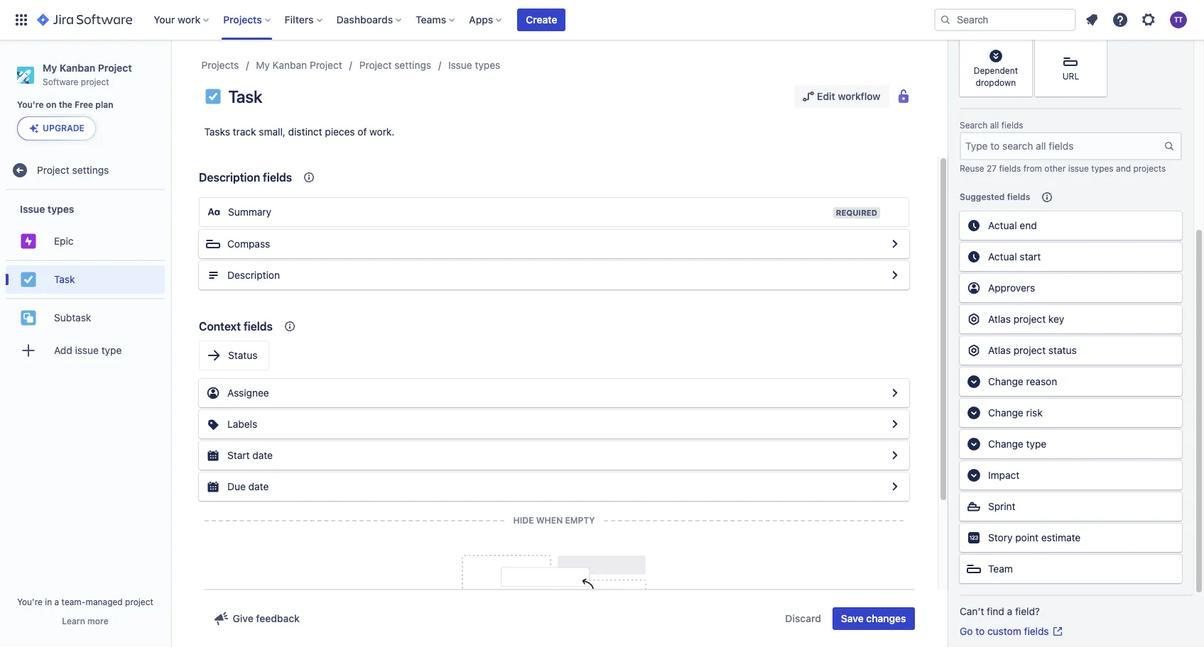 Task type: vqa. For each thing, say whether or not it's contained in the screenshot.
"Issue Types" to the right
yes



Task type: locate. For each thing, give the bounding box(es) containing it.
open field configuration image
[[887, 236, 904, 253]]

5 open field configuration image from the top
[[887, 479, 904, 496]]

my kanban project
[[256, 59, 342, 71]]

change up impact
[[988, 438, 1024, 450]]

issue
[[1068, 163, 1089, 174], [75, 344, 99, 357]]

1 horizontal spatial settings
[[394, 59, 431, 71]]

status
[[228, 350, 257, 362]]

subtask link
[[6, 304, 165, 333]]

0 vertical spatial you're
[[17, 100, 44, 110]]

0 vertical spatial change
[[988, 376, 1024, 388]]

1 vertical spatial type
[[1026, 438, 1047, 450]]

open field configuration image inside description button
[[887, 267, 904, 284]]

1 change from the top
[[988, 376, 1024, 388]]

project up the plan
[[81, 77, 109, 87]]

change
[[988, 376, 1024, 388], [988, 407, 1024, 419], [988, 438, 1024, 450]]

1 vertical spatial more information about the context fields image
[[281, 318, 298, 335]]

dependent dropdown
[[974, 65, 1018, 88]]

fields right all
[[1001, 120, 1023, 131]]

1 vertical spatial projects
[[201, 59, 239, 71]]

0 horizontal spatial issue types
[[20, 203, 74, 215]]

description inside button
[[227, 269, 280, 281]]

open field configuration image inside assignee button
[[887, 385, 904, 402]]

projects inside popup button
[[223, 13, 262, 26]]

projects
[[1133, 163, 1166, 174]]

project down filters dropdown button
[[310, 59, 342, 71]]

projects for projects popup button
[[223, 13, 262, 26]]

primary element
[[9, 0, 934, 40]]

change for change risk
[[988, 407, 1024, 419]]

2 open field configuration image from the top
[[887, 385, 904, 402]]

2 horizontal spatial types
[[1091, 163, 1114, 174]]

0 vertical spatial date
[[252, 450, 273, 462]]

labels
[[227, 418, 257, 431]]

issue for group containing issue types
[[20, 203, 45, 215]]

2 vertical spatial change
[[988, 438, 1024, 450]]

project settings link down the upgrade
[[6, 157, 165, 185]]

atlas inside button
[[988, 345, 1011, 357]]

types
[[475, 59, 500, 71], [1091, 163, 1114, 174], [48, 203, 74, 215]]

1 horizontal spatial a
[[1007, 606, 1013, 618]]

0 vertical spatial more information about the context fields image
[[301, 169, 318, 186]]

project settings down the upgrade
[[37, 164, 109, 176]]

0 horizontal spatial issue
[[20, 203, 45, 215]]

banner
[[0, 0, 1204, 40]]

task down epic
[[54, 273, 75, 286]]

actual left start
[[988, 251, 1017, 263]]

0 vertical spatial issue types
[[448, 59, 500, 71]]

description for description
[[227, 269, 280, 281]]

types left the "and"
[[1091, 163, 1114, 174]]

actual end button
[[960, 212, 1182, 240]]

projects up issue type icon
[[201, 59, 239, 71]]

issue types up epic
[[20, 203, 74, 215]]

open field configuration image inside the due date button
[[887, 479, 904, 496]]

discard button
[[777, 608, 830, 631]]

fields left more information about the suggested fields image
[[1007, 192, 1030, 202]]

software
[[43, 77, 78, 87]]

more information about the context fields image down distinct
[[301, 169, 318, 186]]

description up summary
[[199, 171, 260, 184]]

open field configuration image
[[887, 267, 904, 284], [887, 385, 904, 402], [887, 416, 904, 433], [887, 448, 904, 465], [887, 479, 904, 496]]

project inside button
[[1014, 345, 1046, 357]]

0 horizontal spatial my
[[43, 62, 57, 74]]

kanban up software
[[59, 62, 95, 74]]

actual start
[[988, 251, 1041, 263]]

date right due
[[248, 481, 269, 493]]

issue down primary "element" on the top of page
[[448, 59, 472, 71]]

1 vertical spatial issue
[[20, 203, 45, 215]]

1 horizontal spatial type
[[1026, 438, 1047, 450]]

1 horizontal spatial issue
[[448, 59, 472, 71]]

kanban for my kanban project
[[273, 59, 307, 71]]

actual left end
[[988, 219, 1017, 232]]

change reason button
[[960, 368, 1182, 396]]

dashboards button
[[332, 9, 407, 31]]

group
[[6, 191, 165, 374]]

date
[[252, 450, 273, 462], [248, 481, 269, 493]]

0 horizontal spatial types
[[48, 203, 74, 215]]

work.
[[370, 126, 395, 138]]

compass
[[227, 238, 270, 250]]

1 horizontal spatial task
[[228, 87, 262, 107]]

distinct
[[288, 126, 322, 138]]

a for find
[[1007, 606, 1013, 618]]

1 vertical spatial issue types
[[20, 203, 74, 215]]

edit workflow
[[817, 90, 881, 102]]

1 vertical spatial description
[[227, 269, 280, 281]]

1 vertical spatial date
[[248, 481, 269, 493]]

settings down the upgrade
[[72, 164, 109, 176]]

change left risk
[[988, 407, 1024, 419]]

types up epic
[[48, 203, 74, 215]]

start date
[[227, 450, 273, 462]]

0 horizontal spatial settings
[[72, 164, 109, 176]]

a right in
[[54, 597, 59, 608]]

project left key
[[1014, 313, 1046, 325]]

atlas for atlas project key
[[988, 313, 1011, 325]]

add issue type image
[[20, 343, 37, 360]]

1 vertical spatial atlas
[[988, 345, 1011, 357]]

give feedback
[[233, 613, 300, 625]]

open field configuration image for assignee
[[887, 385, 904, 402]]

change reason
[[988, 376, 1057, 388]]

3 change from the top
[[988, 438, 1024, 450]]

1 actual from the top
[[988, 219, 1017, 232]]

project settings
[[359, 59, 431, 71], [37, 164, 109, 176]]

sprint
[[988, 501, 1016, 513]]

atlas up change reason
[[988, 345, 1011, 357]]

team-
[[62, 597, 86, 608]]

project inside my kanban project software project
[[81, 77, 109, 87]]

2 vertical spatial types
[[48, 203, 74, 215]]

project settings link down dashboards dropdown button
[[359, 57, 431, 74]]

my right the projects link
[[256, 59, 270, 71]]

1 horizontal spatial kanban
[[273, 59, 307, 71]]

1 atlas from the top
[[988, 313, 1011, 325]]

my for my kanban project software project
[[43, 62, 57, 74]]

0 vertical spatial type
[[101, 344, 122, 357]]

1 horizontal spatial types
[[475, 59, 500, 71]]

upgrade
[[43, 123, 84, 134]]

date for start date
[[252, 450, 273, 462]]

atlas down approvers
[[988, 313, 1011, 325]]

description down compass
[[227, 269, 280, 281]]

subtask
[[54, 312, 91, 324]]

1 you're from the top
[[17, 100, 44, 110]]

project
[[81, 77, 109, 87], [1014, 313, 1046, 325], [1014, 345, 1046, 357], [125, 597, 153, 608]]

issue up epic link
[[20, 203, 45, 215]]

0 vertical spatial description
[[199, 171, 260, 184]]

0 horizontal spatial more information about the context fields image
[[281, 318, 298, 335]]

can't find a field?
[[960, 606, 1040, 618]]

a right find
[[1007, 606, 1013, 618]]

1 horizontal spatial more information about the context fields image
[[301, 169, 318, 186]]

3 open field configuration image from the top
[[887, 416, 904, 433]]

change risk button
[[960, 399, 1182, 428]]

help image
[[1112, 11, 1129, 28]]

types down apps dropdown button
[[475, 59, 500, 71]]

0 vertical spatial issue
[[448, 59, 472, 71]]

learn more
[[62, 617, 108, 627]]

1 vertical spatial change
[[988, 407, 1024, 419]]

open field configuration image for description
[[887, 267, 904, 284]]

project settings down dashboards dropdown button
[[359, 59, 431, 71]]

project down "atlas project key"
[[1014, 345, 1046, 357]]

0 vertical spatial atlas
[[988, 313, 1011, 325]]

fields left this link will be opened in a new tab icon
[[1024, 626, 1049, 638]]

track
[[233, 126, 256, 138]]

filters
[[285, 13, 314, 26]]

open field configuration image inside labels button
[[887, 416, 904, 433]]

more information about the context fields image for description fields
[[301, 169, 318, 186]]

hide when empty
[[513, 516, 595, 526]]

pieces
[[325, 126, 355, 138]]

1 vertical spatial actual
[[988, 251, 1017, 263]]

open field configuration image for due date
[[887, 479, 904, 496]]

create button
[[517, 9, 566, 31]]

project up the plan
[[98, 62, 132, 74]]

find
[[987, 606, 1004, 618]]

go to custom fields
[[960, 626, 1049, 638]]

small,
[[259, 126, 285, 138]]

type down risk
[[1026, 438, 1047, 450]]

settings
[[394, 59, 431, 71], [72, 164, 109, 176]]

more information about the context fields image right context fields
[[281, 318, 298, 335]]

kanban for my kanban project software project
[[59, 62, 95, 74]]

type
[[101, 344, 122, 357], [1026, 438, 1047, 450]]

2 you're from the top
[[17, 597, 43, 608]]

1 horizontal spatial issue
[[1068, 163, 1089, 174]]

my inside my kanban project software project
[[43, 62, 57, 74]]

1 vertical spatial you're
[[17, 597, 43, 608]]

key
[[1049, 313, 1064, 325]]

banner containing your work
[[0, 0, 1204, 40]]

jira software image
[[37, 11, 132, 28], [37, 11, 132, 28]]

settings down teams
[[394, 59, 431, 71]]

1 horizontal spatial my
[[256, 59, 270, 71]]

2 change from the top
[[988, 407, 1024, 419]]

add issue type
[[54, 344, 122, 357]]

0 vertical spatial types
[[475, 59, 500, 71]]

more information about the suggested fields image
[[1039, 189, 1056, 206]]

you're in a team-managed project
[[17, 597, 153, 608]]

issue types inside group
[[20, 203, 74, 215]]

custom
[[987, 626, 1021, 638]]

1 horizontal spatial project settings link
[[359, 57, 431, 74]]

my up software
[[43, 62, 57, 74]]

kanban inside my kanban project software project
[[59, 62, 95, 74]]

plan
[[95, 100, 113, 110]]

change for change type
[[988, 438, 1024, 450]]

fields right 27 in the top of the page
[[999, 163, 1021, 174]]

projects up the projects link
[[223, 13, 262, 26]]

Type to search all fields text field
[[961, 134, 1164, 159]]

0 vertical spatial projects
[[223, 13, 262, 26]]

atlas inside button
[[988, 313, 1011, 325]]

project
[[310, 59, 342, 71], [359, 59, 392, 71], [98, 62, 132, 74], [37, 164, 69, 176]]

change up change risk
[[988, 376, 1024, 388]]

issue types
[[448, 59, 500, 71], [20, 203, 74, 215]]

issue inside group
[[20, 203, 45, 215]]

actual for actual end
[[988, 219, 1017, 232]]

search all fields
[[960, 120, 1023, 131]]

issue right other
[[1068, 163, 1089, 174]]

type down subtask link
[[101, 344, 122, 357]]

1 vertical spatial task
[[54, 273, 75, 286]]

0 vertical spatial task
[[228, 87, 262, 107]]

project right managed
[[125, 597, 153, 608]]

1 open field configuration image from the top
[[887, 267, 904, 284]]

epic link
[[6, 228, 165, 256]]

discard
[[785, 613, 821, 625]]

projects
[[223, 13, 262, 26], [201, 59, 239, 71]]

you're left "on"
[[17, 100, 44, 110]]

0 vertical spatial settings
[[394, 59, 431, 71]]

search image
[[940, 14, 951, 26]]

tasks track small, distinct pieces of work.
[[204, 126, 395, 138]]

0 vertical spatial project settings link
[[359, 57, 431, 74]]

due date
[[227, 481, 269, 493]]

kanban down filters
[[273, 59, 307, 71]]

fields
[[1001, 120, 1023, 131], [999, 163, 1021, 174], [263, 171, 292, 184], [1007, 192, 1030, 202], [244, 320, 273, 333], [1024, 626, 1049, 638]]

dropdown
[[976, 77, 1016, 88]]

0 horizontal spatial issue
[[75, 344, 99, 357]]

you're left in
[[17, 597, 43, 608]]

date right start
[[252, 450, 273, 462]]

fields up summary
[[263, 171, 292, 184]]

workflow
[[838, 90, 881, 102]]

0 horizontal spatial task
[[54, 273, 75, 286]]

open field configuration image for start date
[[887, 448, 904, 465]]

task right issue type icon
[[228, 87, 262, 107]]

open field configuration image inside start date button
[[887, 448, 904, 465]]

0 horizontal spatial project settings link
[[6, 157, 165, 185]]

save
[[841, 613, 864, 625]]

impact button
[[960, 462, 1182, 490]]

issue right add
[[75, 344, 99, 357]]

group containing issue types
[[6, 191, 165, 374]]

feedback
[[256, 613, 300, 625]]

go
[[960, 626, 973, 638]]

0 horizontal spatial type
[[101, 344, 122, 357]]

1 horizontal spatial project settings
[[359, 59, 431, 71]]

more information about the context fields image
[[301, 169, 318, 186], [281, 318, 298, 335]]

1 vertical spatial issue
[[75, 344, 99, 357]]

2 actual from the top
[[988, 251, 1017, 263]]

0 horizontal spatial kanban
[[59, 62, 95, 74]]

assignee button
[[199, 379, 909, 408]]

change for change reason
[[988, 376, 1024, 388]]

actual
[[988, 219, 1017, 232], [988, 251, 1017, 263]]

1 horizontal spatial issue types
[[448, 59, 500, 71]]

0 horizontal spatial a
[[54, 597, 59, 608]]

summary
[[228, 206, 271, 218]]

types inside issue types link
[[475, 59, 500, 71]]

my for my kanban project
[[256, 59, 270, 71]]

2 atlas from the top
[[988, 345, 1011, 357]]

projects button
[[219, 9, 276, 31]]

1 vertical spatial settings
[[72, 164, 109, 176]]

task group
[[6, 260, 165, 299]]

0 horizontal spatial project settings
[[37, 164, 109, 176]]

issue
[[448, 59, 472, 71], [20, 203, 45, 215]]

4 open field configuration image from the top
[[887, 448, 904, 465]]

issue types down primary "element" on the top of page
[[448, 59, 500, 71]]

0 vertical spatial actual
[[988, 219, 1017, 232]]



Task type: describe. For each thing, give the bounding box(es) containing it.
give
[[233, 613, 253, 625]]

filters button
[[280, 9, 328, 31]]

on
[[46, 100, 56, 110]]

learn
[[62, 617, 85, 627]]

work
[[178, 13, 201, 26]]

assignee
[[227, 387, 269, 399]]

your profile and settings image
[[1170, 11, 1187, 28]]

in
[[45, 597, 52, 608]]

projects link
[[201, 57, 239, 74]]

date for due date
[[248, 481, 269, 493]]

issue type icon image
[[204, 88, 221, 105]]

start date button
[[199, 442, 909, 470]]

issue types for issue types link on the top
[[448, 59, 500, 71]]

save changes
[[841, 613, 906, 625]]

description for description fields
[[199, 171, 260, 184]]

context fields
[[199, 320, 273, 333]]

upgrade button
[[18, 117, 95, 140]]

all
[[990, 120, 999, 131]]

more information image
[[1014, 41, 1031, 58]]

0 vertical spatial issue
[[1068, 163, 1089, 174]]

issue types link
[[448, 57, 500, 74]]

apps
[[469, 13, 493, 26]]

learn more button
[[62, 617, 108, 628]]

suggested
[[960, 192, 1005, 202]]

save changes button
[[833, 608, 915, 631]]

your
[[154, 13, 175, 26]]

you're for you're on the free plan
[[17, 100, 44, 110]]

story
[[988, 532, 1013, 544]]

my kanban project software project
[[43, 62, 132, 87]]

estimate
[[1041, 532, 1081, 544]]

when
[[536, 516, 563, 526]]

issue for issue types link on the top
[[448, 59, 472, 71]]

empty
[[565, 516, 595, 526]]

and
[[1116, 163, 1131, 174]]

fields up status
[[244, 320, 273, 333]]

dashboards
[[336, 13, 393, 26]]

issue inside button
[[75, 344, 99, 357]]

impact
[[988, 470, 1020, 482]]

search
[[960, 120, 988, 131]]

due date button
[[199, 473, 909, 502]]

27
[[987, 163, 997, 174]]

edit workflow button
[[794, 85, 889, 108]]

this link will be opened in a new tab image
[[1052, 627, 1063, 638]]

suggested fields
[[960, 192, 1030, 202]]

free
[[75, 100, 93, 110]]

sidebar navigation image
[[155, 57, 186, 85]]

context
[[199, 320, 241, 333]]

edit
[[817, 90, 835, 102]]

notifications image
[[1083, 11, 1100, 28]]

sprint button
[[960, 493, 1182, 521]]

dependent
[[974, 65, 1018, 76]]

type inside add issue type button
[[101, 344, 122, 357]]

1 vertical spatial project settings
[[37, 164, 109, 176]]

team
[[988, 563, 1013, 575]]

add
[[54, 344, 72, 357]]

0 vertical spatial project settings
[[359, 59, 431, 71]]

1 vertical spatial types
[[1091, 163, 1114, 174]]

project down dashboards dropdown button
[[359, 59, 392, 71]]

reuse
[[960, 163, 984, 174]]

project inside button
[[1014, 313, 1046, 325]]

atlas project key button
[[960, 305, 1182, 334]]

appswitcher icon image
[[13, 11, 30, 28]]

a for in
[[54, 597, 59, 608]]

more
[[87, 617, 108, 627]]

task inside group
[[54, 273, 75, 286]]

apps button
[[465, 9, 507, 31]]

hide
[[513, 516, 534, 526]]

of
[[358, 126, 367, 138]]

atlas for atlas project status
[[988, 345, 1011, 357]]

risk
[[1026, 407, 1043, 419]]

url
[[1063, 71, 1079, 82]]

story point estimate
[[988, 532, 1081, 544]]

epic
[[54, 235, 74, 247]]

field?
[[1015, 606, 1040, 618]]

reuse 27 fields from other issue types and projects
[[960, 163, 1166, 174]]

project inside my kanban project software project
[[98, 62, 132, 74]]

labels button
[[199, 411, 909, 439]]

status
[[1049, 345, 1077, 357]]

story point estimate button
[[960, 524, 1182, 553]]

actual start button
[[960, 243, 1182, 271]]

atlas project status button
[[960, 337, 1182, 365]]

give feedback button
[[204, 608, 308, 631]]

teams
[[416, 13, 446, 26]]

your work
[[154, 13, 201, 26]]

1 vertical spatial project settings link
[[6, 157, 165, 185]]

projects for the projects link
[[201, 59, 239, 71]]

project down upgrade 'button'
[[37, 164, 69, 176]]

your work button
[[149, 9, 215, 31]]

issue types for group containing issue types
[[20, 203, 74, 215]]

open field configuration image for labels
[[887, 416, 904, 433]]

start
[[1020, 251, 1041, 263]]

changes
[[866, 613, 906, 625]]

reason
[[1026, 376, 1057, 388]]

approvers
[[988, 282, 1035, 294]]

create
[[526, 13, 557, 26]]

description button
[[199, 261, 909, 290]]

settings image
[[1140, 11, 1157, 28]]

atlas project status
[[988, 345, 1077, 357]]

end
[[1020, 219, 1037, 232]]

you're for you're in a team-managed project
[[17, 597, 43, 608]]

other
[[1045, 163, 1066, 174]]

more information about the context fields image for context fields
[[281, 318, 298, 335]]

fields inside go to custom fields link
[[1024, 626, 1049, 638]]

atlas project key
[[988, 313, 1064, 325]]

go to custom fields link
[[960, 625, 1063, 639]]

task link
[[6, 266, 165, 294]]

description fields
[[199, 171, 292, 184]]

change type
[[988, 438, 1047, 450]]

type inside change type button
[[1026, 438, 1047, 450]]

compass button
[[199, 230, 909, 259]]

actual for actual start
[[988, 251, 1017, 263]]

Search field
[[934, 9, 1076, 31]]



